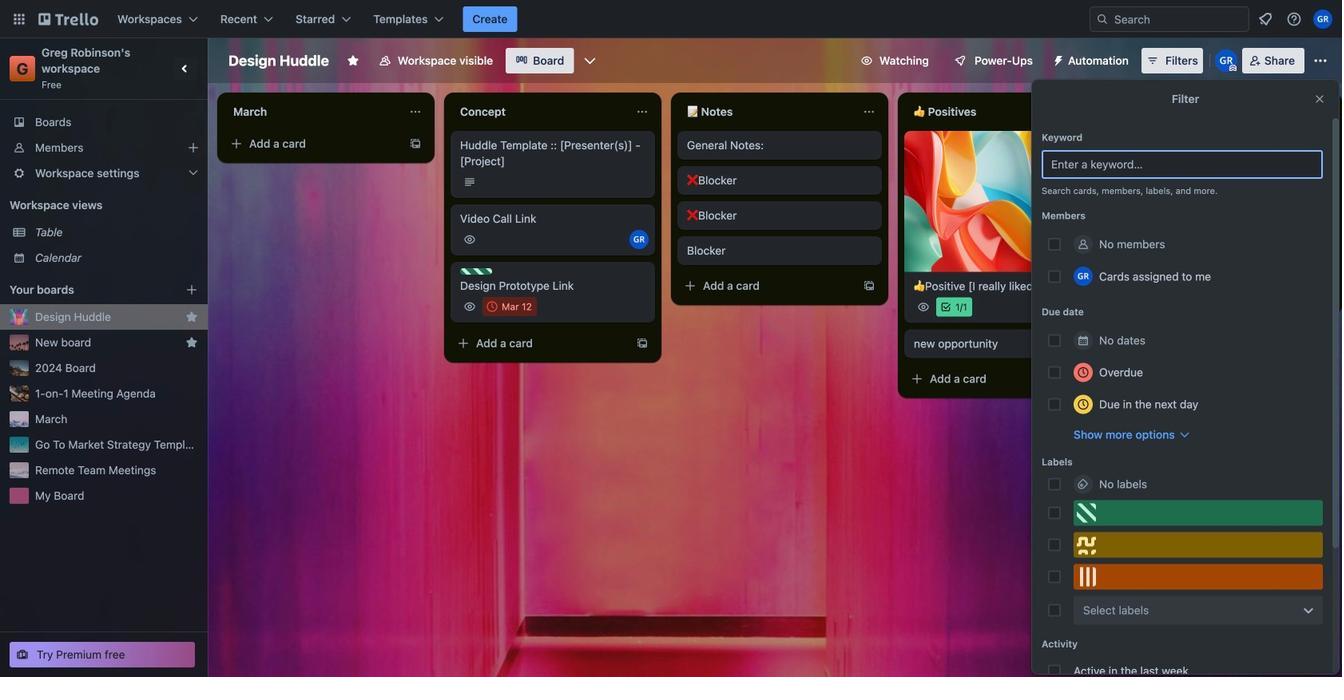 Task type: locate. For each thing, give the bounding box(es) containing it.
sm image
[[1046, 48, 1069, 70]]

None text field
[[224, 99, 403, 125], [678, 99, 857, 125], [224, 99, 403, 125], [678, 99, 857, 125]]

None checkbox
[[1141, 214, 1191, 233], [483, 297, 537, 317], [1141, 214, 1191, 233], [483, 297, 537, 317]]

greg robinson (gregrobinson96) image
[[630, 230, 649, 249], [1074, 267, 1093, 286]]

1 horizontal spatial greg robinson (gregrobinson96) image
[[1314, 10, 1333, 29]]

color: green, title: none element
[[1074, 501, 1324, 526]]

greg robinson (gregrobinson96) image right open information menu image
[[1314, 10, 1333, 29]]

2 vertical spatial create from template… image
[[636, 337, 649, 350]]

1 vertical spatial greg robinson (gregrobinson96) image
[[1216, 50, 1238, 72]]

Enter a keyword… text field
[[1042, 150, 1324, 179]]

2 horizontal spatial create from template… image
[[863, 280, 876, 293]]

1 horizontal spatial greg robinson (gregrobinson96) image
[[1074, 267, 1093, 286]]

color: orange, title: none element
[[1074, 565, 1324, 590]]

2 starred icon image from the top
[[185, 336, 198, 349]]

0 horizontal spatial greg robinson (gregrobinson96) image
[[630, 230, 649, 249]]

Search field
[[1109, 8, 1249, 30]]

your boards with 8 items element
[[10, 281, 161, 300]]

greg robinson (gregrobinson96) image down search field
[[1216, 50, 1238, 72]]

starred icon image
[[185, 311, 198, 324], [185, 336, 198, 349]]

0 vertical spatial starred icon image
[[185, 311, 198, 324]]

1 vertical spatial starred icon image
[[185, 336, 198, 349]]

create from template… image
[[409, 137, 422, 150], [863, 280, 876, 293], [636, 337, 649, 350]]

workspace navigation collapse icon image
[[174, 58, 197, 80]]

0 vertical spatial greg robinson (gregrobinson96) image
[[1314, 10, 1333, 29]]

0 horizontal spatial create from template… image
[[409, 137, 422, 150]]

Board name text field
[[221, 48, 337, 74]]

1 starred icon image from the top
[[185, 311, 198, 324]]

search image
[[1097, 13, 1109, 26]]

1 vertical spatial greg robinson (gregrobinson96) image
[[1074, 267, 1093, 286]]

show menu image
[[1313, 53, 1329, 69]]

None text field
[[451, 99, 630, 125], [905, 99, 1084, 125], [451, 99, 630, 125], [905, 99, 1084, 125]]

star or unstar board image
[[347, 54, 360, 67]]

greg robinson (gregrobinson96) image
[[1314, 10, 1333, 29], [1216, 50, 1238, 72]]

1 horizontal spatial create from template… image
[[636, 337, 649, 350]]



Task type: vqa. For each thing, say whether or not it's contained in the screenshot.
checkbox
yes



Task type: describe. For each thing, give the bounding box(es) containing it.
this member is an admin of this board. image
[[1230, 65, 1237, 72]]

0 notifications image
[[1256, 10, 1276, 29]]

primary element
[[0, 0, 1343, 38]]

1 vertical spatial create from template… image
[[863, 280, 876, 293]]

customize views image
[[582, 53, 598, 69]]

0 vertical spatial create from template… image
[[409, 137, 422, 150]]

back to home image
[[38, 6, 98, 32]]

add board image
[[185, 284, 198, 297]]

create from template… image
[[1090, 373, 1103, 386]]

open information menu image
[[1287, 11, 1303, 27]]

close popover image
[[1314, 93, 1327, 106]]

color: yellow, title: none element
[[1074, 533, 1324, 558]]

0 horizontal spatial greg robinson (gregrobinson96) image
[[1216, 50, 1238, 72]]

color: green, title: none image
[[460, 269, 492, 275]]

0 vertical spatial greg robinson (gregrobinson96) image
[[630, 230, 649, 249]]



